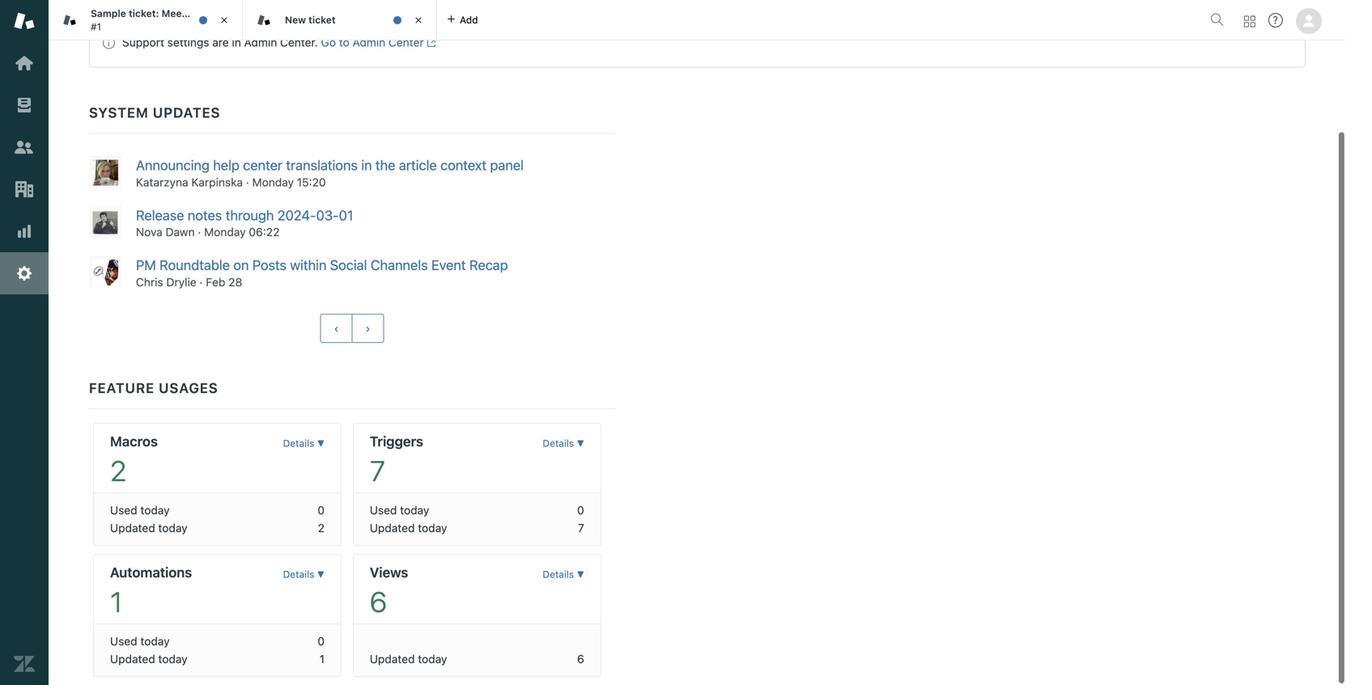 Task type: describe. For each thing, give the bounding box(es) containing it.
2024-
[[277, 207, 316, 223]]

6 inside views 6
[[370, 585, 387, 619]]

macros
[[110, 433, 158, 450]]

ticket inside sample ticket: meet the ticket #1
[[206, 8, 233, 19]]

details for 2
[[283, 438, 314, 449]]

nova dawn
[[136, 226, 195, 239]]

posts
[[252, 257, 287, 273]]

0 vertical spatial in
[[232, 36, 241, 49]]

go to admin center
[[321, 36, 424, 49]]

▼ for 6
[[577, 569, 584, 580]]

chris drylie
[[136, 276, 196, 289]]

to
[[339, 36, 349, 49]]

views image
[[14, 95, 35, 116]]

drylie
[[166, 276, 196, 289]]

translations
[[286, 157, 358, 173]]

0 for 7
[[577, 504, 584, 517]]

karpinska
[[191, 175, 243, 189]]

announcing
[[136, 157, 210, 173]]

details ▼ for 6
[[543, 569, 584, 580]]

through
[[226, 207, 274, 223]]

add
[[460, 14, 478, 25]]

meet
[[162, 8, 186, 19]]

center
[[389, 36, 424, 49]]

new ticket
[[285, 14, 336, 25]]

channels
[[371, 257, 428, 273]]

pm roundtable on posts within social channels event recap
[[136, 257, 508, 273]]

nova
[[136, 226, 163, 239]]

feature usages
[[89, 380, 218, 396]]

on
[[233, 257, 249, 273]]

0 for 1
[[318, 635, 325, 648]]

katarzyna karpinska
[[136, 175, 243, 189]]

social
[[330, 257, 367, 273]]

used for 2
[[110, 504, 137, 517]]

‹ button
[[320, 314, 353, 343]]

system
[[89, 104, 149, 121]]

notes
[[188, 207, 222, 223]]

updated today down views 6
[[370, 653, 447, 666]]

monday 15:20
[[252, 175, 326, 189]]

0 for 2
[[318, 504, 325, 517]]

1 horizontal spatial 2
[[318, 522, 325, 535]]

usages
[[159, 380, 218, 396]]

updated for 1
[[110, 653, 155, 666]]

automations
[[110, 564, 192, 581]]

sample ticket: meet the ticket #1
[[91, 8, 233, 32]]

details ▼ for 2
[[283, 438, 325, 449]]

›
[[365, 322, 370, 335]]

15:20
[[297, 175, 326, 189]]

› button
[[352, 314, 384, 343]]

triggers
[[370, 433, 423, 450]]

the inside sample ticket: meet the ticket #1
[[188, 8, 204, 19]]

28
[[228, 276, 242, 289]]

2 admin from the left
[[353, 36, 385, 49]]

details ▼ for 7
[[543, 438, 584, 449]]

macros 2
[[110, 433, 158, 488]]

1 admin from the left
[[244, 36, 277, 49]]

updated for 7
[[370, 522, 415, 535]]

feb 28
[[206, 276, 242, 289]]

announcing help center translations in the article context panel
[[136, 157, 524, 173]]

details for 6
[[543, 569, 574, 580]]

monday for through
[[204, 226, 246, 239]]

article
[[399, 157, 437, 173]]

zendesk products image
[[1244, 16, 1255, 27]]

updated today for 7
[[370, 522, 447, 535]]

within
[[290, 257, 327, 273]]

get help image
[[1268, 13, 1283, 28]]

views 6
[[370, 564, 408, 619]]

zendesk image
[[14, 654, 35, 675]]

pm
[[136, 257, 156, 273]]

panel
[[490, 157, 524, 173]]

sample
[[91, 8, 126, 19]]

new
[[285, 14, 306, 25]]

monday for center
[[252, 175, 294, 189]]

automations 1
[[110, 564, 192, 619]]

▼ for 1
[[317, 569, 325, 580]]

01
[[339, 207, 353, 223]]

used for 7
[[370, 504, 397, 517]]

used today for 7
[[370, 504, 429, 517]]

status containing support settings are in admin center.
[[89, 17, 1306, 68]]

system updates
[[89, 104, 221, 121]]



Task type: vqa. For each thing, say whether or not it's contained in the screenshot.


Task type: locate. For each thing, give the bounding box(es) containing it.
0 horizontal spatial 6
[[370, 585, 387, 619]]

2
[[110, 454, 126, 488], [318, 522, 325, 535]]

help
[[213, 157, 239, 173]]

1
[[110, 585, 122, 619], [319, 653, 325, 666]]

0 horizontal spatial 7
[[370, 454, 385, 488]]

▼ for 7
[[577, 438, 584, 449]]

used for 1
[[110, 635, 137, 648]]

used today for 1
[[110, 635, 170, 648]]

the left article
[[375, 157, 395, 173]]

updated today up automations
[[110, 522, 188, 535]]

updated up automations
[[110, 522, 155, 535]]

the right "meet"
[[188, 8, 204, 19]]

feb
[[206, 276, 225, 289]]

updates
[[153, 104, 221, 121]]

updated today up views
[[370, 522, 447, 535]]

in
[[232, 36, 241, 49], [361, 157, 372, 173]]

main element
[[0, 0, 49, 686]]

new ticket tab
[[243, 0, 437, 40]]

event
[[431, 257, 466, 273]]

tab
[[49, 0, 243, 40]]

06:22
[[249, 226, 280, 239]]

1 inside automations 1
[[110, 585, 122, 619]]

get started image
[[14, 53, 35, 74]]

1 vertical spatial 2
[[318, 522, 325, 535]]

ticket up go
[[309, 14, 336, 25]]

used today down automations 1
[[110, 635, 170, 648]]

in right translations
[[361, 157, 372, 173]]

roundtable
[[160, 257, 230, 273]]

(opens in a new tab) image
[[424, 38, 436, 48]]

tab containing sample ticket: meet the ticket
[[49, 0, 243, 40]]

updated down views 6
[[370, 653, 415, 666]]

views
[[370, 564, 408, 581]]

0 horizontal spatial 2
[[110, 454, 126, 488]]

recap
[[469, 257, 508, 273]]

triggers 7
[[370, 433, 423, 488]]

support settings are in admin center.
[[122, 36, 318, 49]]

support
[[122, 36, 164, 49]]

0 vertical spatial 6
[[370, 585, 387, 619]]

status
[[89, 17, 1306, 68]]

0 vertical spatial monday
[[252, 175, 294, 189]]

tabs tab list
[[49, 0, 1204, 40]]

admin
[[244, 36, 277, 49], [353, 36, 385, 49]]

details for 1
[[283, 569, 314, 580]]

release notes through 2024-03-01
[[136, 207, 353, 223]]

details for 7
[[543, 438, 574, 449]]

ticket:
[[129, 8, 159, 19]]

0 vertical spatial 7
[[370, 454, 385, 488]]

ticket up support settings are in admin center.
[[206, 8, 233, 19]]

details ▼ for 1
[[283, 569, 325, 580]]

feature
[[89, 380, 155, 396]]

admin image
[[14, 263, 35, 284]]

center.
[[280, 36, 318, 49]]

7 inside 'triggers 7'
[[370, 454, 385, 488]]

monday
[[252, 175, 294, 189], [204, 226, 246, 239]]

used down automations 1
[[110, 635, 137, 648]]

updated today for 2
[[110, 522, 188, 535]]

6
[[370, 585, 387, 619], [577, 653, 584, 666]]

1 horizontal spatial 7
[[578, 522, 584, 535]]

used
[[110, 504, 137, 517], [370, 504, 397, 517], [110, 635, 137, 648]]

monday down release notes through 2024-03-01
[[204, 226, 246, 239]]

0 horizontal spatial admin
[[244, 36, 277, 49]]

katarzyna
[[136, 175, 188, 189]]

go
[[321, 36, 336, 49]]

1 vertical spatial 7
[[578, 522, 584, 535]]

03-
[[316, 207, 339, 223]]

updated today
[[110, 522, 188, 535], [370, 522, 447, 535], [110, 653, 188, 666], [370, 653, 447, 666]]

reporting image
[[14, 221, 35, 242]]

monday down center
[[252, 175, 294, 189]]

updated down automations 1
[[110, 653, 155, 666]]

1 vertical spatial 1
[[319, 653, 325, 666]]

chris
[[136, 276, 163, 289]]

ticket
[[206, 8, 233, 19], [309, 14, 336, 25]]

organizations image
[[14, 179, 35, 200]]

1 horizontal spatial 1
[[319, 653, 325, 666]]

add button
[[437, 0, 488, 40]]

1 horizontal spatial ticket
[[309, 14, 336, 25]]

0 horizontal spatial monday
[[204, 226, 246, 239]]

used down macros 2
[[110, 504, 137, 517]]

dawn
[[166, 226, 195, 239]]

‹
[[334, 322, 339, 335]]

close image
[[410, 12, 427, 28]]

0
[[318, 504, 325, 517], [577, 504, 584, 517], [318, 635, 325, 648]]

zendesk support image
[[14, 11, 35, 32]]

the
[[188, 8, 204, 19], [375, 157, 395, 173]]

1 vertical spatial 6
[[577, 653, 584, 666]]

0 horizontal spatial the
[[188, 8, 204, 19]]

context
[[440, 157, 487, 173]]

updated for 2
[[110, 522, 155, 535]]

in right are
[[232, 36, 241, 49]]

7
[[370, 454, 385, 488], [578, 522, 584, 535]]

details ▼
[[283, 438, 325, 449], [543, 438, 584, 449], [283, 569, 325, 580], [543, 569, 584, 580]]

updated today down automations 1
[[110, 653, 188, 666]]

1 horizontal spatial 6
[[577, 653, 584, 666]]

1 horizontal spatial admin
[[353, 36, 385, 49]]

1 horizontal spatial the
[[375, 157, 395, 173]]

2 inside macros 2
[[110, 454, 126, 488]]

▼ for 2
[[317, 438, 325, 449]]

are
[[212, 36, 229, 49]]

release
[[136, 207, 184, 223]]

admin left center.
[[244, 36, 277, 49]]

1 horizontal spatial in
[[361, 157, 372, 173]]

today
[[140, 504, 170, 517], [400, 504, 429, 517], [158, 522, 188, 535], [418, 522, 447, 535], [140, 635, 170, 648], [158, 653, 188, 666], [418, 653, 447, 666]]

details
[[283, 438, 314, 449], [543, 438, 574, 449], [283, 569, 314, 580], [543, 569, 574, 580]]

used today down macros 2
[[110, 504, 170, 517]]

▼
[[317, 438, 325, 449], [577, 438, 584, 449], [317, 569, 325, 580], [577, 569, 584, 580]]

0 vertical spatial the
[[188, 8, 204, 19]]

used down 'triggers 7'
[[370, 504, 397, 517]]

ticket inside tab
[[309, 14, 336, 25]]

used today
[[110, 504, 170, 517], [370, 504, 429, 517], [110, 635, 170, 648]]

0 vertical spatial 2
[[110, 454, 126, 488]]

1 vertical spatial in
[[361, 157, 372, 173]]

0 horizontal spatial in
[[232, 36, 241, 49]]

#1
[[91, 21, 101, 32]]

0 horizontal spatial ticket
[[206, 8, 233, 19]]

customers image
[[14, 137, 35, 158]]

used today for 2
[[110, 504, 170, 517]]

admin right the to
[[353, 36, 385, 49]]

0 horizontal spatial 1
[[110, 585, 122, 619]]

settings
[[167, 36, 209, 49]]

1 vertical spatial monday
[[204, 226, 246, 239]]

used today down 'triggers 7'
[[370, 504, 429, 517]]

updated today for 1
[[110, 653, 188, 666]]

close image
[[216, 12, 232, 28]]

go to admin center link
[[321, 36, 436, 49]]

monday 06:22
[[204, 226, 280, 239]]

center
[[243, 157, 283, 173]]

updated
[[110, 522, 155, 535], [370, 522, 415, 535], [110, 653, 155, 666], [370, 653, 415, 666]]

1 vertical spatial the
[[375, 157, 395, 173]]

0 vertical spatial 1
[[110, 585, 122, 619]]

1 horizontal spatial monday
[[252, 175, 294, 189]]

updated up views
[[370, 522, 415, 535]]



